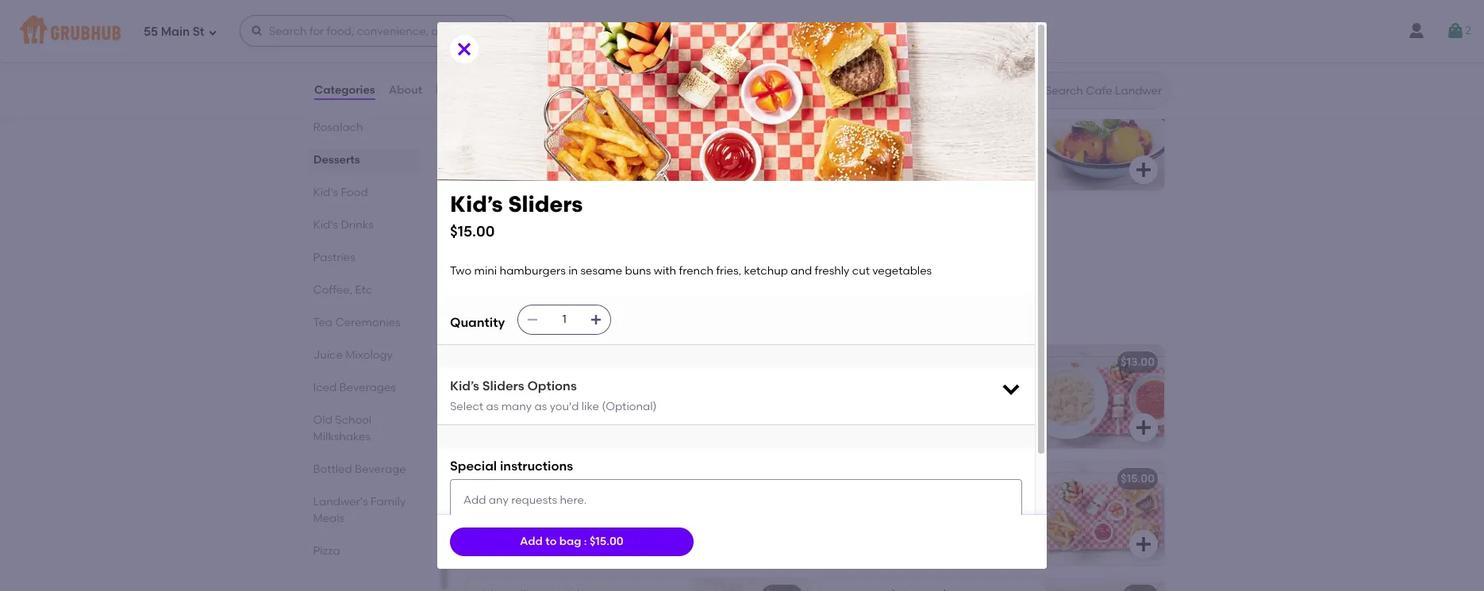 Task type: describe. For each thing, give the bounding box(es) containing it.
scoop
[[535, 214, 570, 228]]

of inside 4 pieces of waffle with chocolate + vanilla ice cream, chocolate syrup, whipped cream, strawberry
[[522, 120, 533, 134]]

ketchup
[[744, 264, 788, 278]]

mini
[[474, 264, 497, 278]]

two mini hamburgers in sesame buns with french fries, ketchup and freshly cut vegetables
[[450, 264, 932, 278]]

svg image inside main navigation navigation
[[251, 25, 263, 37]]

dessert waffle
[[476, 98, 555, 111]]

$12.00
[[766, 98, 799, 111]]

ice cream scoop (two scoop)
[[476, 214, 640, 228]]

coffee, etc
[[314, 283, 373, 297]]

an
[[934, 120, 948, 134]]

old
[[314, 414, 333, 427]]

rosalach tab
[[314, 119, 413, 136]]

vanilla
[[476, 136, 512, 150]]

$13.00 for pasta with sauce of your choice: tomato, cream, butter, oil, rosé served with vegetables
[[1121, 356, 1155, 369]]

family
[[371, 495, 406, 509]]

ketchup,
[[571, 495, 617, 508]]

bottled beverage
[[314, 463, 407, 476]]

french
[[503, 495, 540, 508]]

pasta with sauce of your choice: tomato, cream, butter, oil, rosé served with vegetables
[[831, 378, 1010, 424]]

Special instructions text field
[[450, 479, 1023, 538]]

sesame
[[581, 264, 623, 278]]

perfume
[[872, 98, 918, 111]]

55 main st
[[144, 24, 205, 39]]

choice:
[[968, 378, 1010, 392]]

kid's up tomato,
[[831, 356, 857, 369]]

desserts tab
[[314, 152, 413, 168]]

meals
[[314, 512, 345, 526]]

waffle inside 4 pieces of waffle with chocolate + vanilla ice cream, chocolate syrup, whipped cream, strawberry
[[536, 120, 570, 134]]

sorbet
[[872, 120, 906, 134]]

kid's halloumi sticks image
[[690, 579, 809, 591]]

tenders
[[552, 472, 594, 486]]

bottled beverage tab
[[314, 461, 413, 478]]

kid's sliders options select as many as you'd like (optional)
[[450, 379, 657, 413]]

$9.00
[[1126, 98, 1155, 111]]

of inside mango sorbet with an array of berries
[[982, 120, 993, 134]]

cut for tomato sauce & mozzarella with freshly cut vegetables
[[513, 394, 531, 408]]

array
[[951, 120, 979, 134]]

food inside the kid's food tab
[[341, 186, 369, 199]]

kid's pasta image
[[1046, 345, 1165, 449]]

two
[[450, 264, 472, 278]]

many
[[501, 400, 532, 413]]

dessert
[[476, 98, 517, 111]]

Search Cafe Landwer search field
[[1044, 83, 1165, 98]]

bag
[[559, 535, 581, 548]]

mozzarella
[[567, 378, 626, 392]]

tea ceremonies tab
[[314, 314, 413, 331]]

tea
[[314, 316, 333, 329]]

your
[[942, 378, 965, 392]]

kid's sliders image
[[1046, 462, 1165, 565]]

of inside pasta with sauce of your choice: tomato, cream, butter, oil, rosé served with vegetables
[[929, 378, 939, 392]]

svg image inside 2 button
[[1447, 21, 1466, 40]]

main navigation navigation
[[0, 0, 1485, 62]]

tomato
[[476, 378, 517, 392]]

sliders for kid's sliders options
[[483, 379, 524, 394]]

berries
[[831, 136, 868, 150]]

you'd
[[550, 400, 579, 413]]

chocolate
[[598, 120, 655, 134]]

kid's inside tab
[[314, 186, 339, 199]]

with inside 4 pieces of waffle with chocolate + vanilla ice cream, chocolate syrup, whipped cream, strawberry
[[573, 120, 596, 134]]

landwer's family meals tab
[[314, 494, 413, 527]]

kid's left "chicken"
[[476, 472, 502, 486]]

mango for mango sorbet with an array of berries
[[831, 120, 869, 134]]

kid's up tomato at left
[[476, 356, 502, 369]]

1 horizontal spatial fries,
[[716, 264, 742, 278]]

scoop)
[[601, 214, 640, 228]]

with inside tomato sauce & mozzarella with freshly cut vegetables
[[628, 378, 651, 392]]

ice
[[514, 136, 530, 150]]

st
[[193, 24, 205, 39]]

(v)
[[921, 98, 937, 111]]

etc
[[356, 283, 373, 297]]

0 vertical spatial freshly
[[815, 264, 850, 278]]

add to bag : $15.00
[[520, 535, 624, 548]]

vegetables
[[896, 410, 957, 424]]

categories button
[[314, 62, 376, 119]]

0 vertical spatial waffle
[[519, 98, 555, 111]]

tomato sauce & mozzarella with freshly cut vegetables
[[476, 378, 651, 408]]

&
[[556, 378, 565, 392]]

milkshakes
[[314, 430, 371, 444]]

instructions
[[500, 459, 573, 474]]

beverage
[[355, 463, 407, 476]]

kid's chicken tenders
[[476, 472, 594, 486]]

kid's drinks
[[314, 218, 374, 232]]

with inside with french fries, ketchup,  and freshly cut vegetables
[[476, 495, 500, 508]]

oil,
[[959, 394, 977, 408]]

sauce inside pasta with sauce of your choice: tomato, cream, butter, oil, rosé served with vegetables
[[892, 378, 926, 392]]

categories
[[314, 83, 375, 97]]

:
[[584, 535, 587, 548]]

quantity
[[450, 315, 505, 330]]

dessert waffle image
[[690, 87, 809, 191]]

2 vertical spatial kid's
[[831, 472, 857, 486]]

pizza inside tab
[[314, 545, 341, 558]]

pizza tab
[[314, 543, 413, 560]]

add
[[520, 535, 543, 548]]

options
[[527, 379, 577, 394]]

ice cream (2 scoops) image
[[1046, 579, 1165, 591]]

special
[[450, 459, 497, 474]]

sauce inside tomato sauce & mozzarella with freshly cut vegetables
[[520, 378, 554, 392]]

freshly for tomato sauce & mozzarella with freshly cut vegetables
[[476, 394, 510, 408]]

with french fries, ketchup,  and freshly cut vegetables
[[476, 495, 641, 524]]

kid's sliders $15.00
[[450, 191, 583, 240]]



Task type: vqa. For each thing, say whether or not it's contained in the screenshot.
Now button
no



Task type: locate. For each thing, give the bounding box(es) containing it.
1 vertical spatial mango
[[831, 120, 869, 134]]

kid's chicken tenders image
[[690, 462, 809, 565]]

reviews
[[436, 83, 480, 97]]

1 horizontal spatial $13.00
[[1121, 356, 1155, 369]]

(two
[[572, 214, 599, 228]]

school
[[336, 414, 372, 427]]

1 horizontal spatial $15.00
[[590, 535, 624, 548]]

1 vertical spatial desserts
[[314, 153, 360, 167]]

cream,
[[878, 394, 919, 408]]

2 vertical spatial cut
[[513, 511, 531, 524]]

waffle right "dessert"
[[519, 98, 555, 111]]

with up (optional)
[[628, 378, 651, 392]]

0 horizontal spatial $13.00
[[766, 356, 799, 369]]

food down the hamburgers on the left of the page
[[508, 308, 550, 328]]

pasta
[[860, 356, 892, 369], [831, 378, 862, 392]]

1 horizontal spatial with
[[865, 378, 890, 392]]

2 horizontal spatial of
[[982, 120, 993, 134]]

1 mango from the top
[[831, 98, 869, 111]]

1 vertical spatial $15.00
[[1121, 472, 1155, 486]]

55
[[144, 24, 158, 39]]

desserts up "dessert"
[[463, 50, 535, 70]]

1 vertical spatial sliders
[[483, 379, 524, 394]]

of up ice
[[522, 120, 533, 134]]

kid's pasta
[[831, 356, 892, 369]]

waffle
[[519, 98, 555, 111], [536, 120, 570, 134]]

rosalach
[[314, 121, 364, 134]]

as down tomato at left
[[486, 400, 499, 413]]

old school milkshakes
[[314, 414, 372, 444]]

with
[[573, 120, 596, 134], [909, 120, 931, 134], [654, 264, 677, 278], [628, 378, 651, 392], [871, 410, 894, 424]]

2 vertical spatial $15.00
[[590, 535, 624, 548]]

0 horizontal spatial food
[[341, 186, 369, 199]]

4
[[476, 120, 482, 134]]

0 vertical spatial desserts
[[463, 50, 535, 70]]

with inside mango sorbet with an array of berries
[[909, 120, 931, 134]]

0 horizontal spatial kid's food
[[314, 186, 369, 199]]

freshly down french
[[476, 511, 510, 524]]

mango for mango perfume (v)
[[831, 98, 869, 111]]

served
[[831, 410, 868, 424]]

and
[[791, 264, 812, 278], [620, 495, 641, 508]]

kid's for kid's sliders options
[[450, 379, 479, 394]]

in
[[569, 264, 578, 278]]

0 horizontal spatial desserts
[[314, 153, 360, 167]]

with left french
[[476, 495, 500, 508]]

$13.00
[[766, 356, 799, 369], [1121, 356, 1155, 369]]

0 vertical spatial vegetables
[[873, 264, 932, 278]]

$15.00 inside kid's sliders $15.00
[[450, 222, 495, 240]]

kid's drinks tab
[[314, 217, 413, 233]]

0 horizontal spatial $15.00
[[450, 222, 495, 240]]

food
[[341, 186, 369, 199], [508, 308, 550, 328]]

coffee,
[[314, 283, 353, 297]]

to
[[546, 535, 557, 548]]

0 vertical spatial fries,
[[716, 264, 742, 278]]

1 horizontal spatial food
[[508, 308, 550, 328]]

pasta up tomato,
[[831, 378, 862, 392]]

about
[[389, 83, 422, 97]]

freshly
[[815, 264, 850, 278], [476, 394, 510, 408], [476, 511, 510, 524]]

beverages
[[340, 381, 396, 395]]

2
[[1466, 24, 1472, 37]]

mango perfume (v)
[[831, 98, 937, 111]]

kid's up select
[[450, 379, 479, 394]]

1 vertical spatial fries,
[[543, 495, 568, 508]]

$14.00
[[765, 472, 799, 486]]

butter,
[[921, 394, 956, 408]]

coffee, etc tab
[[314, 282, 413, 298]]

pizza down meals
[[314, 545, 341, 558]]

tea ceremonies
[[314, 316, 401, 329]]

bottled
[[314, 463, 353, 476]]

0 vertical spatial kid's
[[450, 191, 503, 218]]

1 vertical spatial vegetables
[[533, 394, 593, 408]]

desserts down rosalach
[[314, 153, 360, 167]]

with up chocolate in the top left of the page
[[573, 120, 596, 134]]

cut inside tomato sauce & mozzarella with freshly cut vegetables
[[513, 394, 531, 408]]

$13.00 for tomato sauce & mozzarella with freshly cut vegetables
[[766, 356, 799, 369]]

freshly right ketchup
[[815, 264, 850, 278]]

landwer's family meals
[[314, 495, 406, 526]]

pastries tab
[[314, 249, 413, 266]]

sauce left &
[[520, 378, 554, 392]]

strawberry
[[566, 152, 624, 166]]

kid's down whipped
[[450, 191, 503, 218]]

and inside with french fries, ketchup,  and freshly cut vegetables
[[620, 495, 641, 508]]

iced beverages
[[314, 381, 396, 395]]

with
[[865, 378, 890, 392], [476, 495, 500, 508]]

whipped
[[476, 152, 523, 166]]

like
[[582, 400, 599, 413]]

special instructions
[[450, 459, 573, 474]]

kid's food tab
[[314, 184, 413, 201]]

0 horizontal spatial as
[[486, 400, 499, 413]]

0 vertical spatial sliders
[[508, 191, 583, 218]]

reviews button
[[435, 62, 481, 119]]

ice cream scoop (two scoop) button
[[466, 204, 809, 275]]

select
[[450, 400, 484, 413]]

mango sorbet with an array of berries
[[831, 120, 993, 150]]

1 horizontal spatial kid's food
[[463, 308, 550, 328]]

vegetables inside with french fries, ketchup,  and freshly cut vegetables
[[533, 511, 593, 524]]

kid's up kid's drinks
[[314, 186, 339, 199]]

0 vertical spatial with
[[865, 378, 890, 392]]

with up cream,
[[865, 378, 890, 392]]

2 vertical spatial sliders
[[859, 472, 896, 486]]

1 horizontal spatial of
[[929, 378, 939, 392]]

sliders for kid's sliders
[[508, 191, 583, 218]]

kid's left drinks
[[314, 218, 339, 232]]

waffle down dessert waffle at the left top
[[536, 120, 570, 134]]

freshly inside tomato sauce & mozzarella with freshly cut vegetables
[[476, 394, 510, 408]]

pizza up tomato at left
[[504, 356, 533, 369]]

iced beverages tab
[[314, 379, 413, 396]]

ice
[[476, 214, 492, 228]]

0 vertical spatial kid's food
[[314, 186, 369, 199]]

0 horizontal spatial sauce
[[520, 378, 554, 392]]

vegetables for $14.00
[[533, 511, 593, 524]]

freshly down tomato at left
[[476, 394, 510, 408]]

+
[[658, 120, 665, 134]]

kid's food up kid's drinks
[[314, 186, 369, 199]]

2 button
[[1447, 17, 1472, 45]]

fries, right french on the top of page
[[716, 264, 742, 278]]

desserts inside desserts tab
[[314, 153, 360, 167]]

mixology
[[346, 349, 393, 362]]

chicken
[[504, 472, 549, 486]]

kid's inside 'kid's sliders options select as many as you'd like (optional)'
[[450, 379, 479, 394]]

kid's food up kid's pizza
[[463, 308, 550, 328]]

2 vertical spatial freshly
[[476, 511, 510, 524]]

0 vertical spatial mango
[[831, 98, 869, 111]]

0 vertical spatial cream,
[[533, 136, 571, 150]]

1 vertical spatial cream,
[[525, 152, 563, 166]]

food up drinks
[[341, 186, 369, 199]]

1 horizontal spatial as
[[535, 400, 547, 413]]

search icon image
[[1020, 81, 1039, 100]]

cream
[[495, 214, 532, 228]]

drinks
[[341, 218, 374, 232]]

0 vertical spatial $15.00
[[450, 222, 495, 240]]

0 vertical spatial food
[[341, 186, 369, 199]]

vegetables
[[873, 264, 932, 278], [533, 394, 593, 408], [533, 511, 593, 524]]

1 horizontal spatial desserts
[[463, 50, 535, 70]]

pasta inside pasta with sauce of your choice: tomato, cream, butter, oil, rosé served with vegetables
[[831, 378, 862, 392]]

cream,
[[533, 136, 571, 150], [525, 152, 563, 166]]

kid's pizza
[[476, 356, 533, 369]]

freshly for with french fries, ketchup,  and freshly cut vegetables
[[476, 511, 510, 524]]

cut inside with french fries, ketchup,  and freshly cut vegetables
[[513, 511, 531, 524]]

juice mixology tab
[[314, 347, 413, 364]]

2 vertical spatial vegetables
[[533, 511, 593, 524]]

2 mango from the top
[[831, 120, 869, 134]]

syrup,
[[631, 136, 663, 150]]

Input item quantity number field
[[547, 306, 582, 334]]

0 horizontal spatial fries,
[[543, 495, 568, 508]]

kid's pizza image
[[690, 345, 809, 449]]

kid's for kid's sliders
[[450, 191, 503, 218]]

kid's down mini
[[463, 308, 504, 328]]

0 vertical spatial pizza
[[504, 356, 533, 369]]

pizza
[[504, 356, 533, 369], [314, 545, 341, 558]]

landwer's
[[314, 495, 368, 509]]

mango perfume (v) image
[[1046, 87, 1165, 191]]

1 sauce from the left
[[520, 378, 554, 392]]

1 horizontal spatial and
[[791, 264, 812, 278]]

with down cream,
[[871, 410, 894, 424]]

pieces
[[485, 120, 520, 134]]

as down options
[[535, 400, 547, 413]]

1 vertical spatial pasta
[[831, 378, 862, 392]]

pasta up cream,
[[860, 356, 892, 369]]

1 vertical spatial kid's
[[450, 379, 479, 394]]

old school milkshakes tab
[[314, 412, 413, 445]]

fries, down tenders
[[543, 495, 568, 508]]

cut for with french fries, ketchup,  and freshly cut vegetables
[[513, 511, 531, 524]]

2 as from the left
[[535, 400, 547, 413]]

of up butter, on the bottom right of page
[[929, 378, 939, 392]]

0 vertical spatial cut
[[852, 264, 870, 278]]

freshly inside with french fries, ketchup,  and freshly cut vegetables
[[476, 511, 510, 524]]

of right array
[[982, 120, 993, 134]]

french
[[679, 264, 714, 278]]

0 vertical spatial pasta
[[860, 356, 892, 369]]

1 vertical spatial with
[[476, 495, 500, 508]]

4 pieces of waffle with chocolate + vanilla ice cream, chocolate syrup, whipped cream, strawberry
[[476, 120, 665, 166]]

mango inside mango sorbet with an array of berries
[[831, 120, 869, 134]]

1 as from the left
[[486, 400, 499, 413]]

1 vertical spatial food
[[508, 308, 550, 328]]

main
[[161, 24, 190, 39]]

about button
[[388, 62, 423, 119]]

vegetables inside tomato sauce & mozzarella with freshly cut vegetables
[[533, 394, 593, 408]]

1 vertical spatial and
[[620, 495, 641, 508]]

cream, down ice
[[525, 152, 563, 166]]

0 horizontal spatial of
[[522, 120, 533, 134]]

0 horizontal spatial pizza
[[314, 545, 341, 558]]

1 horizontal spatial pizza
[[504, 356, 533, 369]]

1 $13.00 from the left
[[766, 356, 799, 369]]

svg image
[[251, 25, 263, 37], [455, 40, 474, 59], [590, 314, 603, 326], [779, 418, 798, 437], [1134, 418, 1154, 437]]

sliders inside kid's sliders $15.00
[[508, 191, 583, 218]]

1 vertical spatial kid's food
[[463, 308, 550, 328]]

2 horizontal spatial $15.00
[[1121, 472, 1155, 486]]

ceremonies
[[336, 316, 401, 329]]

with left an
[[909, 120, 931, 134]]

with inside pasta with sauce of your choice: tomato, cream, butter, oil, rosé served with vegetables
[[871, 410, 894, 424]]

fries, inside with french fries, ketchup,  and freshly cut vegetables
[[543, 495, 568, 508]]

and right ketchup,
[[620, 495, 641, 508]]

kid's inside kid's sliders $15.00
[[450, 191, 503, 218]]

kid's inside 'tab'
[[314, 218, 339, 232]]

kid's food inside tab
[[314, 186, 369, 199]]

(optional)
[[602, 400, 657, 413]]

kid's right $14.00
[[831, 472, 857, 486]]

1 vertical spatial cut
[[513, 394, 531, 408]]

sliders inside 'kid's sliders options select as many as you'd like (optional)'
[[483, 379, 524, 394]]

tomato,
[[831, 394, 875, 408]]

sliders
[[508, 191, 583, 218], [483, 379, 524, 394], [859, 472, 896, 486]]

2 sauce from the left
[[892, 378, 926, 392]]

2 $13.00 from the left
[[1121, 356, 1155, 369]]

with inside pasta with sauce of your choice: tomato, cream, butter, oil, rosé served with vegetables
[[865, 378, 890, 392]]

juice mixology
[[314, 349, 393, 362]]

0 horizontal spatial and
[[620, 495, 641, 508]]

vegetables for $13.00
[[533, 394, 593, 408]]

1 vertical spatial pizza
[[314, 545, 341, 558]]

1 horizontal spatial sauce
[[892, 378, 926, 392]]

iced
[[314, 381, 337, 395]]

hamburgers
[[500, 264, 566, 278]]

of
[[522, 120, 533, 134], [982, 120, 993, 134], [929, 378, 939, 392]]

svg image
[[1447, 21, 1466, 40], [208, 27, 217, 37], [779, 160, 798, 179], [1134, 160, 1154, 179], [527, 314, 539, 326], [1000, 378, 1023, 400], [1134, 535, 1154, 554]]

0 vertical spatial and
[[791, 264, 812, 278]]

0 horizontal spatial with
[[476, 495, 500, 508]]

pastries
[[314, 251, 356, 264]]

with right buns
[[654, 264, 677, 278]]

rosé
[[979, 394, 1005, 408]]

sauce up cream,
[[892, 378, 926, 392]]

and right ketchup
[[791, 264, 812, 278]]

1 vertical spatial freshly
[[476, 394, 510, 408]]

1 vertical spatial waffle
[[536, 120, 570, 134]]

cream, right ice
[[533, 136, 571, 150]]

as
[[486, 400, 499, 413], [535, 400, 547, 413]]



